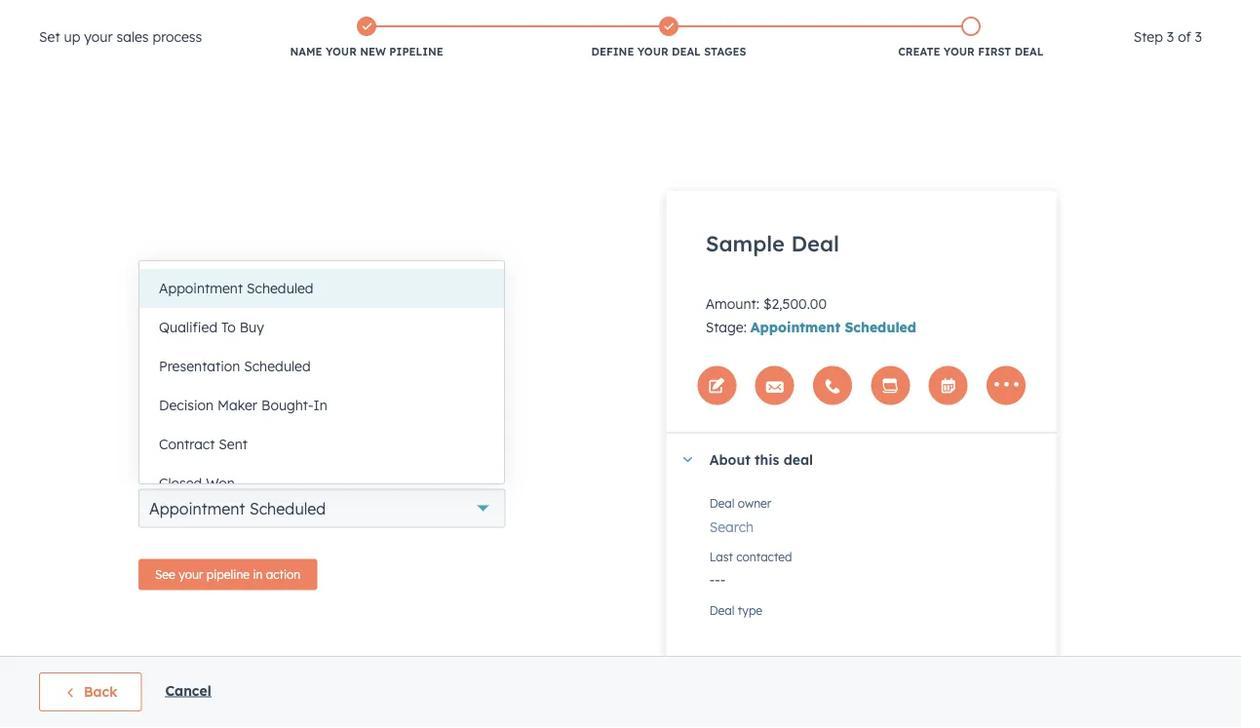 Task type: vqa. For each thing, say whether or not it's contained in the screenshot.
the Close ICON
no



Task type: locate. For each thing, give the bounding box(es) containing it.
stage inside choose a deal stage to show where the deal is in your process —  so you can see its progress in your pipeline at a glance:
[[234, 371, 270, 388]]

the
[[276, 313, 326, 352], [370, 371, 391, 388]]

deal left is
[[395, 371, 422, 388]]

3
[[1167, 28, 1174, 45], [1195, 28, 1202, 45]]

sent
[[219, 436, 248, 453]]

1 vertical spatial a
[[139, 418, 147, 435]]

pipeline inside button
[[207, 567, 250, 582]]

your inside button
[[179, 567, 203, 582]]

see your pipeline in action
[[155, 567, 301, 582]]

0 horizontal spatial in
[[253, 567, 263, 582]]

appointment down closed won
[[149, 498, 245, 518]]

pipeline
[[389, 45, 443, 59], [433, 394, 483, 411], [207, 567, 250, 582]]

0 vertical spatial a
[[190, 371, 199, 388]]

stage
[[234, 371, 270, 388], [173, 464, 211, 481]]

1 vertical spatial appointment scheduled
[[149, 498, 326, 518]]

presentation
[[159, 358, 240, 375]]

scheduled
[[247, 280, 313, 297], [845, 318, 916, 335], [244, 358, 311, 375], [250, 498, 326, 518]]

define your deal stages completed list item
[[518, 13, 820, 63]]

in right progress on the left bottom of page
[[385, 394, 397, 411]]

about this deal button
[[667, 433, 1037, 486]]

create your first deal
[[898, 45, 1044, 59]]

decision
[[159, 397, 214, 414]]

the up show
[[276, 313, 326, 352]]

in right is
[[440, 371, 452, 388]]

2 horizontal spatial in
[[440, 371, 452, 388]]

deal right this
[[784, 451, 813, 468]]

action
[[266, 567, 301, 582]]

appointment scheduled
[[159, 280, 313, 297], [149, 498, 326, 518]]

appointment scheduled button
[[139, 489, 505, 528]]

choose
[[139, 371, 186, 388]]

deal left stages
[[672, 45, 701, 59]]

progress
[[326, 394, 382, 411]]

its
[[307, 394, 322, 411]]

deal type
[[710, 604, 763, 618]]

deal inside about this deal dropdown button
[[784, 451, 813, 468]]

your
[[84, 28, 113, 45], [326, 45, 357, 59], [637, 45, 669, 59], [944, 45, 975, 59], [455, 371, 484, 388], [401, 394, 429, 411], [179, 567, 203, 582]]

list containing name your new pipeline
[[216, 13, 1122, 63]]

see
[[281, 394, 303, 411]]

the inside choose a deal stage to show where the deal is in your process —  so you can see its progress in your pipeline at a glance:
[[370, 371, 391, 388]]

1 vertical spatial the
[[370, 371, 391, 388]]

deal inside define your deal stages completed list item
[[672, 45, 701, 59]]

qualified to buy button
[[139, 308, 504, 347]]

3 right of
[[1195, 28, 1202, 45]]

1 vertical spatial pipeline
[[433, 394, 483, 411]]

details
[[336, 313, 443, 352]]

last
[[710, 550, 733, 565]]

pipeline down is
[[433, 394, 483, 411]]

appointment scheduled up to on the top left of page
[[159, 280, 313, 297]]

deal right first
[[1015, 45, 1044, 59]]

at
[[487, 394, 501, 411]]

1 3 from the left
[[1167, 28, 1174, 45]]

1 vertical spatial process
[[139, 394, 188, 411]]

deal down the contract on the bottom left
[[139, 464, 169, 481]]

deal up so
[[203, 371, 230, 388]]

deal
[[672, 45, 701, 59], [1015, 45, 1044, 59], [203, 371, 230, 388], [395, 371, 422, 388], [784, 451, 813, 468]]

menu item
[[1096, 0, 1218, 31]]

deal inside deal owner search
[[710, 496, 735, 511]]

1 horizontal spatial the
[[370, 371, 391, 388]]

list box containing appointment scheduled
[[139, 261, 504, 503]]

in left the action
[[253, 567, 263, 582]]

stage down the contract on the bottom left
[[173, 464, 211, 481]]

qualified to buy
[[159, 319, 264, 336]]

1 vertical spatial stage
[[173, 464, 211, 481]]

to
[[274, 371, 287, 388]]

your right define
[[637, 45, 669, 59]]

create
[[898, 45, 940, 59]]

0 vertical spatial appointment
[[159, 280, 243, 297]]

0 horizontal spatial the
[[276, 313, 326, 352]]

contract
[[159, 436, 215, 453]]

3 left of
[[1167, 28, 1174, 45]]

$2,500.00
[[763, 295, 827, 312]]

process right the sales
[[153, 28, 202, 45]]

name your new pipeline
[[290, 45, 443, 59]]

appointment inside appointment scheduled popup button
[[149, 498, 245, 518]]

appointment scheduled button
[[139, 269, 504, 308]]

upgrade image
[[817, 9, 834, 26]]

pipeline left the action
[[207, 567, 250, 582]]

1 vertical spatial appointment
[[751, 318, 840, 335]]

pipeline right new
[[389, 45, 443, 59]]

marketplaces button
[[947, 0, 988, 31]]

stages
[[704, 45, 746, 59]]

appointment scheduled down won
[[149, 498, 326, 518]]

the right the where
[[370, 371, 391, 388]]

scheduled inside amount: $2,500.00 stage: appointment scheduled
[[845, 318, 916, 335]]

your right up
[[84, 28, 113, 45]]

0 vertical spatial appointment scheduled
[[159, 280, 313, 297]]

appointment scheduled inside button
[[159, 280, 313, 297]]

choose a deal stage to show where the deal is in your process —  so you can see its progress in your pipeline at a glance:
[[139, 371, 501, 435]]

deal for choose a deal stage to show where the deal is in your process —  so you can see its progress in your pipeline at a glance:
[[203, 371, 230, 388]]

a left glance:
[[139, 418, 147, 435]]

decision maker bought-in button
[[139, 386, 504, 425]]

1 horizontal spatial 3
[[1195, 28, 1202, 45]]

deal owner search
[[710, 496, 772, 535]]

contract sent
[[159, 436, 248, 453]]

0 vertical spatial process
[[153, 28, 202, 45]]

amount: $2,500.00 stage: appointment scheduled
[[706, 295, 916, 335]]

closed won
[[159, 475, 235, 492]]

your right see
[[179, 567, 203, 582]]

glance:
[[151, 418, 197, 435]]

search button
[[710, 508, 1037, 540]]

Deal type text field
[[710, 615, 1037, 646]]

of
[[1178, 28, 1191, 45]]

see your pipeline in action button
[[139, 559, 317, 590]]

0 vertical spatial the
[[276, 313, 326, 352]]

process
[[153, 28, 202, 45], [139, 394, 188, 411]]

appointment down $2,500.00
[[751, 318, 840, 335]]

deal left type
[[710, 604, 735, 618]]

deal up $2,500.00
[[791, 230, 840, 257]]

list box
[[139, 261, 504, 503]]

0 horizontal spatial 3
[[1167, 28, 1174, 45]]

0 vertical spatial pipeline
[[389, 45, 443, 59]]

2 vertical spatial in
[[253, 567, 263, 582]]

back
[[84, 683, 117, 701]]

Last contacted text field
[[710, 561, 1037, 592]]

a
[[190, 371, 199, 388], [139, 418, 147, 435]]

caret image
[[682, 457, 694, 462]]

deal for deal stage
[[139, 464, 169, 481]]

buy
[[240, 319, 264, 336]]

sales
[[117, 28, 149, 45]]

2 vertical spatial appointment
[[149, 498, 245, 518]]

0 horizontal spatial stage
[[173, 464, 211, 481]]

stage up can
[[234, 371, 270, 388]]

step 3 of 3
[[1134, 28, 1202, 45]]

into
[[204, 313, 266, 352]]

scheduled inside button
[[247, 280, 313, 297]]

calling icon button
[[909, 2, 943, 31]]

contract sent button
[[139, 425, 504, 464]]

list
[[216, 13, 1122, 63]]

process down "choose"
[[139, 394, 188, 411]]

appointment up qualified to buy
[[159, 280, 243, 297]]

0 vertical spatial stage
[[234, 371, 270, 388]]

deal up search
[[710, 496, 735, 511]]

2 vertical spatial pipeline
[[207, 567, 250, 582]]

1 vertical spatial in
[[385, 394, 397, 411]]

about
[[710, 451, 751, 468]]

appointment
[[159, 280, 243, 297], [751, 318, 840, 335], [149, 498, 245, 518]]

get
[[139, 313, 194, 352]]

deal inside create your first deal list item
[[1015, 45, 1044, 59]]

Search HubSpot search field
[[967, 41, 1206, 74]]

deal
[[791, 230, 840, 257], [139, 464, 169, 481], [710, 496, 735, 511], [710, 604, 735, 618]]

a up —
[[190, 371, 199, 388]]

1 horizontal spatial stage
[[234, 371, 270, 388]]



Task type: describe. For each thing, give the bounding box(es) containing it.
appointment inside amount: $2,500.00 stage: appointment scheduled
[[751, 318, 840, 335]]

deal for define your deal stages
[[672, 45, 701, 59]]

deal for about this deal
[[784, 451, 813, 468]]

deal for deal owner search
[[710, 496, 735, 511]]

contacted
[[736, 550, 792, 565]]

upgrade menu
[[805, 0, 1218, 39]]

step
[[1134, 28, 1163, 45]]

name your new pipeline completed list item
[[216, 13, 518, 63]]

process inside choose a deal stage to show where the deal is in your process —  so you can see its progress in your pipeline at a glance:
[[139, 394, 188, 411]]

1 horizontal spatial in
[[385, 394, 397, 411]]

stage:
[[706, 318, 747, 335]]

marketplaces image
[[959, 9, 977, 26]]

upgrade
[[838, 9, 893, 25]]

set
[[39, 28, 60, 45]]

won
[[206, 475, 235, 492]]

bought-
[[261, 397, 313, 414]]

0 vertical spatial in
[[440, 371, 452, 388]]

amount:
[[706, 295, 760, 312]]

pipeline inside choose a deal stage to show where the deal is in your process —  so you can see its progress in your pipeline at a glance:
[[433, 394, 483, 411]]

search
[[710, 518, 754, 535]]

new
[[360, 45, 386, 59]]

is
[[426, 371, 436, 388]]

your down marketplaces icon
[[944, 45, 975, 59]]

sample
[[706, 230, 785, 257]]

define your deal stages
[[591, 45, 746, 59]]

see
[[155, 567, 175, 582]]

this
[[755, 451, 779, 468]]

up
[[64, 28, 80, 45]]

owner
[[738, 496, 772, 511]]

name
[[290, 45, 322, 59]]

in inside button
[[253, 567, 263, 582]]

2 3 from the left
[[1195, 28, 1202, 45]]

scheduled inside popup button
[[250, 498, 326, 518]]

deal for deal type
[[710, 604, 735, 618]]

sample deal
[[706, 230, 840, 257]]

type
[[738, 604, 763, 618]]

pipeline inside list item
[[389, 45, 443, 59]]

maker
[[218, 397, 257, 414]]

deal stage
[[139, 464, 211, 481]]

about this deal
[[710, 451, 813, 468]]

show
[[291, 371, 324, 388]]

qualified
[[159, 319, 218, 336]]

first
[[978, 45, 1011, 59]]

1 horizontal spatial a
[[190, 371, 199, 388]]

cancel link
[[165, 682, 211, 699]]

your right is
[[455, 371, 484, 388]]

closed won button
[[139, 464, 504, 503]]

where
[[328, 371, 366, 388]]

back button
[[39, 673, 142, 712]]

appointment inside appointment scheduled button
[[159, 280, 243, 297]]

so
[[208, 394, 222, 411]]

appointment scheduled inside popup button
[[149, 498, 326, 518]]

you
[[226, 394, 250, 411]]

your down is
[[401, 394, 429, 411]]

calling icon image
[[917, 10, 935, 27]]

get into the details
[[139, 313, 443, 352]]

last contacted
[[710, 550, 792, 565]]

—
[[192, 394, 204, 411]]

define
[[591, 45, 634, 59]]

presentation scheduled
[[159, 358, 311, 375]]

set up your sales process
[[39, 28, 202, 45]]

create your first deal list item
[[820, 13, 1122, 63]]

can
[[254, 394, 277, 411]]

cancel
[[165, 682, 211, 699]]

closed
[[159, 475, 202, 492]]

0 horizontal spatial a
[[139, 418, 147, 435]]

in
[[313, 397, 327, 414]]

decision maker bought-in
[[159, 397, 327, 414]]

scheduled inside "button"
[[244, 358, 311, 375]]

presentation scheduled button
[[139, 347, 504, 386]]

to
[[221, 319, 236, 336]]

menu item inside upgrade menu
[[1096, 0, 1218, 31]]

your left new
[[326, 45, 357, 59]]



